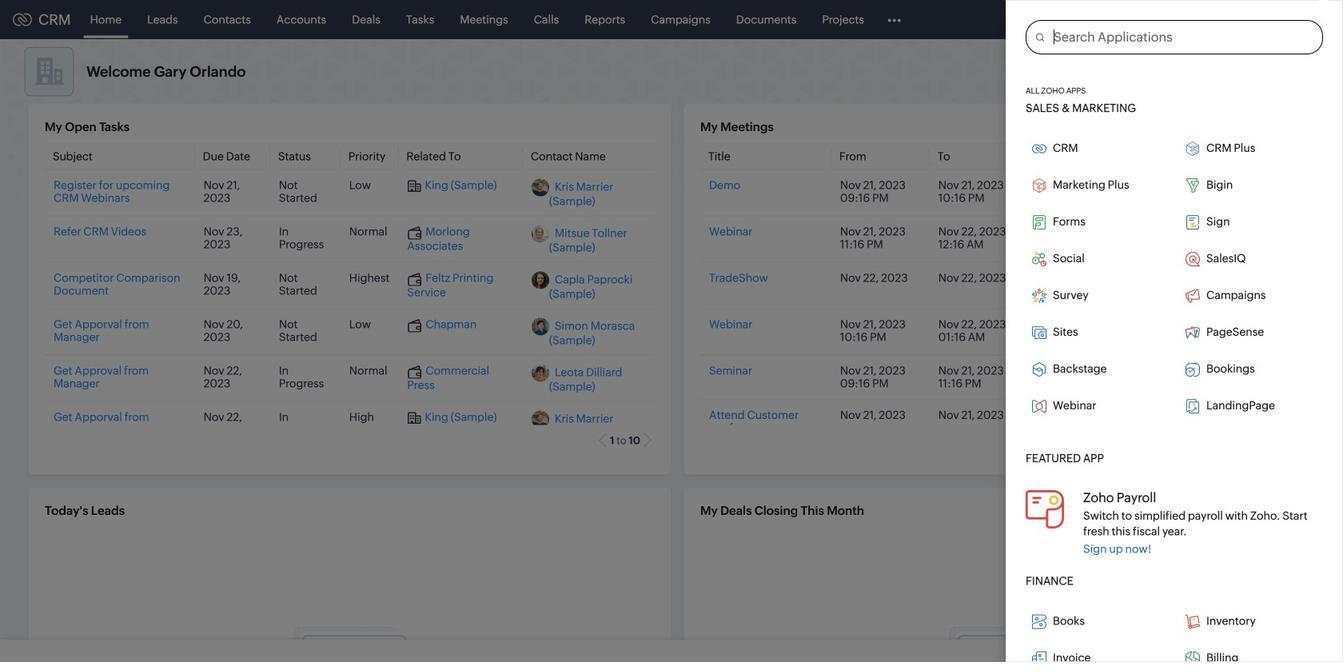 Task type: describe. For each thing, give the bounding box(es) containing it.
logo image
[[13, 13, 32, 26]]

Search Applications text field
[[1044, 21, 1323, 53]]

zoho payroll image
[[1026, 490, 1064, 528]]

calendar image
[[1174, 13, 1187, 26]]



Task type: vqa. For each thing, say whether or not it's contained in the screenshot.
Search Applications text box
yes



